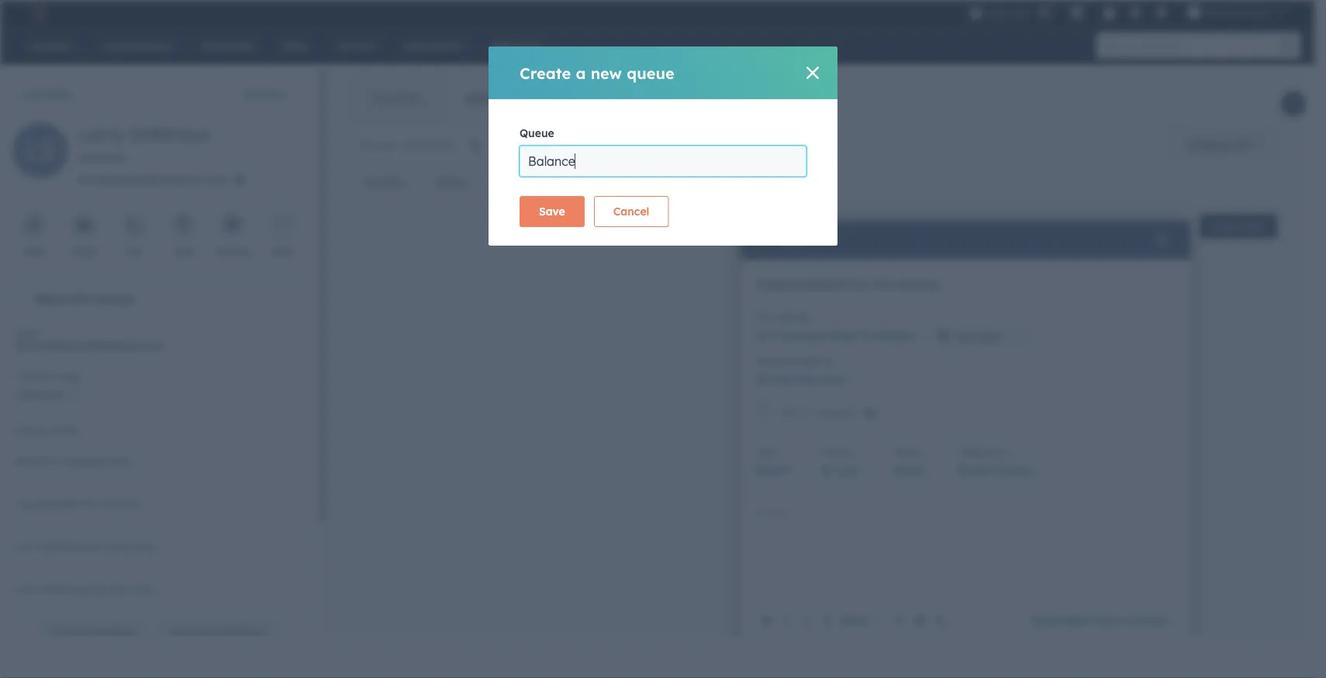 Task type: describe. For each thing, give the bounding box(es) containing it.
actions button
[[233, 79, 304, 110]]

all for collapse all
[[1236, 138, 1249, 152]]

settings image
[[1129, 7, 1143, 21]]

search image
[[1282, 40, 1293, 51]]

date right click
[[133, 584, 153, 595]]

business
[[782, 329, 828, 343]]

search button
[[1275, 33, 1301, 59]]

customer
[[16, 388, 65, 401]]

assigned
[[958, 446, 998, 458]]

Queue text field
[[520, 146, 807, 177]]

last for last marketing email open date
[[16, 541, 34, 553]]

larry
[[78, 123, 123, 146]]

notifications image
[[1155, 7, 1169, 21]]

cancel button
[[594, 196, 669, 227]]

to for set
[[804, 405, 816, 420]]

1 vertical spatial all
[[102, 498, 112, 510]]

lifecycle
[[16, 370, 54, 382]]

francis
[[993, 464, 1033, 477]]

0 vertical spatial larrysafehaus@safeman.com
[[78, 173, 227, 187]]

1 vertical spatial larrysafehaus@safeman.com
[[16, 339, 165, 353]]

close dialog image
[[1157, 235, 1169, 248]]

marketing for last marketing email click date
[[37, 584, 82, 595]]

date right open
[[136, 541, 156, 553]]

help image
[[1103, 7, 1117, 21]]

emails button
[[481, 164, 546, 201]]

send
[[756, 356, 778, 367]]

contact
[[16, 425, 50, 436]]

meeting image
[[226, 219, 240, 233]]

email inside email larrysafehaus@safeman.com
[[16, 328, 40, 339]]

Search HubSpot search field
[[1097, 33, 1287, 59]]

none button
[[894, 460, 933, 482]]

marketing for last marketing email open date
[[37, 541, 82, 553]]

0 vertical spatial email
[[114, 498, 138, 510]]

tasks button
[[601, 164, 661, 201]]

navigation containing activity
[[350, 164, 739, 202]]

low
[[837, 464, 859, 477]]

fix
[[1248, 6, 1260, 19]]

meetings button
[[661, 164, 739, 201]]

none
[[894, 464, 923, 477]]

create a new queue
[[520, 63, 675, 83]]

email for open
[[84, 541, 108, 553]]

associated
[[1031, 614, 1090, 628]]

call image
[[126, 219, 140, 233]]

task
[[772, 373, 795, 387]]

cancel
[[613, 205, 650, 218]]

became a subscriber date
[[16, 456, 131, 467]]

calling icon image
[[1038, 6, 1052, 20]]

in 3 business days (tuesday)
[[756, 329, 914, 343]]

new
[[591, 63, 622, 83]]

email inside popup button
[[756, 464, 787, 477]]

reminder
[[781, 356, 820, 367]]

record
[[1129, 614, 1165, 628]]

last marketing email click date
[[16, 584, 153, 595]]

marketplaces button
[[1061, 0, 1094, 25]]

stage
[[56, 370, 81, 382]]

history
[[234, 628, 264, 640]]

contacts link
[[12, 88, 72, 101]]

from
[[78, 498, 99, 510]]

larry safehaus workman
[[78, 123, 210, 165]]

tasks
[[617, 175, 646, 189]]

in 3 business days (tuesday) button
[[756, 325, 924, 347]]

ls button
[[12, 123, 68, 184]]

a for create
[[576, 63, 586, 83]]

Title text field
[[756, 276, 1175, 307]]

marketplaces image
[[1070, 7, 1084, 21]]

upgrade image
[[969, 7, 983, 21]]

settings link
[[1126, 4, 1146, 21]]

create for create task
[[1213, 221, 1243, 232]]

subscriber
[[62, 456, 108, 467]]

queue inside create a new queue dialog
[[520, 126, 555, 140]]

set to repeat
[[781, 405, 858, 420]]

contact
[[93, 292, 134, 305]]

properties
[[89, 628, 134, 640]]

activities
[[465, 92, 514, 105]]

this
[[70, 292, 90, 305]]

task inside create task button
[[1245, 221, 1265, 232]]

meetings
[[677, 175, 724, 189]]

note
[[23, 246, 45, 257]]

Became a subscriber date text field
[[16, 465, 301, 490]]

call
[[125, 246, 141, 257]]

overview
[[373, 92, 421, 105]]

customer button
[[16, 379, 301, 405]]

actions
[[243, 88, 283, 101]]

lifecycle stage
[[16, 370, 81, 382]]

about this contact button
[[0, 278, 301, 320]]

(tuesday)
[[861, 329, 914, 343]]

collapse all
[[1187, 138, 1249, 152]]

Search activities search field
[[350, 130, 494, 161]]

contacts
[[24, 88, 72, 101]]

click
[[111, 584, 130, 595]]

type
[[756, 446, 777, 458]]

menu containing vhs can fix it!
[[968, 0, 1296, 25]]

eloise
[[958, 464, 990, 477]]

a for became
[[54, 456, 60, 467]]

calling icon button
[[1031, 2, 1058, 23]]

notes
[[435, 175, 466, 189]]

help button
[[1097, 0, 1123, 25]]

days
[[831, 329, 857, 343]]

3
[[772, 329, 778, 343]]

email image
[[77, 219, 91, 233]]

view property history link
[[156, 621, 277, 646]]



Task type: vqa. For each thing, say whether or not it's contained in the screenshot.
Larry Safehaus Workman
yes



Task type: locate. For each thing, give the bounding box(es) containing it.
hubspot image
[[28, 3, 47, 22]]

2 horizontal spatial email
[[756, 464, 787, 477]]

all for view all properties
[[76, 628, 86, 640]]

0 horizontal spatial create
[[520, 63, 571, 83]]

0 vertical spatial all
[[1236, 138, 1249, 152]]

due
[[756, 312, 774, 323]]

0 horizontal spatial queue
[[520, 126, 555, 140]]

0 vertical spatial email
[[72, 246, 96, 257]]

1
[[1120, 614, 1126, 628]]

navigation containing overview
[[350, 79, 537, 118]]

create inside dialog
[[520, 63, 571, 83]]

create a new queue dialog
[[489, 47, 838, 246]]

hubspot link
[[19, 3, 58, 22]]

became
[[16, 456, 51, 467]]

all left properties
[[76, 628, 86, 640]]

1 last from the top
[[16, 541, 34, 553]]

a left the new
[[576, 63, 586, 83]]

eloise francis image
[[1187, 5, 1201, 19]]

activities button
[[443, 80, 536, 117]]

1 vertical spatial marketing
[[37, 584, 82, 595]]

marketing
[[37, 541, 82, 553], [37, 584, 82, 595]]

email button
[[756, 460, 798, 482]]

eloise francis button
[[958, 460, 1043, 482]]

0 vertical spatial create
[[520, 63, 571, 83]]

it!
[[1263, 6, 1272, 19]]

1 vertical spatial a
[[54, 456, 60, 467]]

more inside popup button
[[841, 614, 868, 628]]

overview button
[[351, 80, 443, 117]]

1 navigation from the top
[[350, 79, 537, 118]]

email left open
[[84, 541, 108, 553]]

email larrysafehaus@safeman.com
[[16, 328, 165, 353]]

time
[[822, 373, 846, 387]]

task
[[1245, 221, 1265, 232], [778, 233, 806, 248], [173, 246, 193, 257]]

view for view all properties
[[53, 628, 74, 640]]

eloise francis
[[958, 464, 1033, 477]]

email
[[72, 246, 96, 257], [16, 328, 40, 339], [756, 464, 787, 477]]

1 vertical spatial more
[[841, 614, 868, 628]]

0 horizontal spatial more
[[271, 246, 293, 257]]

2 vertical spatial email
[[84, 584, 108, 595]]

email
[[114, 498, 138, 510], [84, 541, 108, 553], [84, 584, 108, 595]]

save button
[[520, 196, 585, 227]]

all right the from at left
[[102, 498, 112, 510]]

to up eloise francis popup button at the bottom
[[1001, 446, 1010, 458]]

all inside popup button
[[1236, 138, 1249, 152]]

0 vertical spatial more
[[271, 246, 293, 257]]

0 horizontal spatial view
[[53, 628, 74, 640]]

about
[[34, 292, 67, 305]]

at task due time
[[756, 373, 846, 387]]

2 marketing from the top
[[37, 584, 82, 595]]

1 vertical spatial email
[[84, 541, 108, 553]]

contact owner
[[16, 425, 80, 436]]

1 vertical spatial queue
[[894, 446, 923, 458]]

1 vertical spatial create
[[1213, 221, 1243, 232]]

email for click
[[84, 584, 108, 595]]

navigation up 'search activities' search field
[[350, 79, 537, 118]]

repeat
[[819, 405, 858, 420]]

view for view property history
[[170, 628, 191, 640]]

0 horizontal spatial email
[[16, 328, 40, 339]]

view left 'property'
[[170, 628, 191, 640]]

create for create a new queue
[[520, 63, 571, 83]]

more
[[271, 246, 293, 257], [841, 614, 868, 628]]

email down email image
[[72, 246, 96, 257]]

navigation
[[350, 79, 537, 118], [350, 164, 739, 202]]

create task
[[1213, 221, 1265, 232]]

larrysafehaus@safeman.com down larry safehaus workman
[[78, 173, 227, 187]]

2 vertical spatial all
[[76, 628, 86, 640]]

navigation up save
[[350, 164, 739, 202]]

0 vertical spatial marketing
[[37, 541, 82, 553]]

safehaus
[[129, 123, 210, 146]]

date right due on the top of the page
[[777, 312, 797, 323]]

1 vertical spatial last
[[16, 584, 34, 595]]

collapse all button
[[1168, 130, 1278, 161]]

1 marketing from the top
[[37, 541, 82, 553]]

open
[[111, 541, 133, 553]]

0 vertical spatial last
[[16, 541, 34, 553]]

associated with 1 record
[[1031, 614, 1165, 628]]

with
[[1094, 614, 1117, 628]]

1 vertical spatial navigation
[[350, 164, 739, 202]]

2 last from the top
[[16, 584, 34, 595]]

at task due time button
[[756, 369, 857, 391]]

emails
[[497, 175, 530, 189]]

activity
[[366, 175, 404, 189]]

2 view from the left
[[170, 628, 191, 640]]

email down about at the top of page
[[16, 328, 40, 339]]

a
[[576, 63, 586, 83], [54, 456, 60, 467]]

1 horizontal spatial create
[[1213, 221, 1243, 232]]

workman
[[78, 151, 127, 165]]

2 vertical spatial email
[[756, 464, 787, 477]]

1 horizontal spatial task
[[778, 233, 806, 248]]

all right collapse
[[1236, 138, 1249, 152]]

more image
[[275, 219, 289, 233]]

Last marketing email click date text field
[[16, 593, 301, 618]]

date right subscriber
[[110, 456, 131, 467]]

can
[[1228, 6, 1245, 19]]

a inside dialog
[[576, 63, 586, 83]]

menu
[[968, 0, 1296, 25]]

task image
[[176, 219, 190, 233]]

set
[[781, 405, 800, 420]]

0 vertical spatial a
[[576, 63, 586, 83]]

associated with 1 record button
[[1031, 610, 1175, 632]]

last
[[16, 541, 34, 553], [16, 584, 34, 595]]

vhs can fix it! button
[[1178, 0, 1295, 25]]

HH:MM text field
[[931, 327, 1027, 347]]

Unsubscribed from all email text field
[[16, 507, 301, 532]]

marketing down last marketing email open date
[[37, 584, 82, 595]]

notes button
[[420, 164, 481, 201]]

last down last marketing email open date
[[16, 584, 34, 595]]

email left click
[[84, 584, 108, 595]]

more button
[[838, 610, 882, 632]]

view all properties link
[[39, 621, 147, 646]]

email down "type"
[[756, 464, 787, 477]]

1 vertical spatial email
[[16, 328, 40, 339]]

2 horizontal spatial all
[[1236, 138, 1249, 152]]

queue
[[627, 63, 675, 83]]

1 horizontal spatial more
[[841, 614, 868, 628]]

to for assigned
[[1001, 446, 1010, 458]]

0 horizontal spatial to
[[804, 405, 816, 420]]

view property history
[[170, 628, 264, 640]]

1 horizontal spatial a
[[576, 63, 586, 83]]

note image
[[27, 219, 41, 233]]

queue
[[520, 126, 555, 140], [894, 446, 923, 458]]

save
[[539, 205, 565, 218]]

0 vertical spatial queue
[[520, 126, 555, 140]]

2 navigation from the top
[[350, 164, 739, 202]]

queue up emails
[[520, 126, 555, 140]]

close image
[[807, 67, 819, 79]]

to right set on the right bottom of the page
[[804, 405, 816, 420]]

marketing down unsubscribed
[[37, 541, 82, 553]]

1 horizontal spatial view
[[170, 628, 191, 640]]

1 vertical spatial to
[[1001, 446, 1010, 458]]

Last marketing email open date text field
[[16, 550, 301, 575]]

calls button
[[546, 164, 601, 201]]

in
[[756, 329, 769, 343]]

1 horizontal spatial all
[[102, 498, 112, 510]]

1 horizontal spatial queue
[[894, 446, 923, 458]]

0 vertical spatial navigation
[[350, 79, 537, 118]]

last marketing email open date
[[16, 541, 156, 553]]

create inside button
[[1213, 221, 1243, 232]]

2 horizontal spatial task
[[1245, 221, 1265, 232]]

send reminder
[[756, 356, 820, 367]]

0 horizontal spatial task
[[173, 246, 193, 257]]

0 horizontal spatial a
[[54, 456, 60, 467]]

low button
[[823, 460, 869, 482]]

a right became on the bottom left of page
[[54, 456, 60, 467]]

1 view from the left
[[53, 628, 74, 640]]

vhs can fix it!
[[1204, 6, 1272, 19]]

1 horizontal spatial email
[[72, 246, 96, 257]]

last for last marketing email click date
[[16, 584, 34, 595]]

create task button
[[1200, 214, 1278, 239]]

view all properties
[[53, 628, 134, 640]]

all
[[1236, 138, 1249, 152], [102, 498, 112, 510], [76, 628, 86, 640]]

create
[[520, 63, 571, 83], [1213, 221, 1243, 232]]

0 vertical spatial to
[[804, 405, 816, 420]]

larrysafehaus@safeman.com up stage
[[16, 339, 165, 353]]

meeting
[[215, 246, 250, 257]]

1 horizontal spatial to
[[1001, 446, 1010, 458]]

priority
[[823, 446, 854, 458]]

view left properties
[[53, 628, 74, 640]]

unsubscribed from all email
[[16, 498, 138, 510]]

unsubscribed
[[16, 498, 75, 510]]

0 horizontal spatial all
[[76, 628, 86, 640]]

activity button
[[350, 164, 420, 201]]

about this contact
[[34, 292, 134, 305]]

email right the from at left
[[114, 498, 138, 510]]

upgrade
[[986, 7, 1028, 20]]

calls
[[561, 175, 586, 189]]

view
[[53, 628, 74, 640], [170, 628, 191, 640]]

vhs
[[1204, 6, 1225, 19]]

queue up none
[[894, 446, 923, 458]]

at
[[756, 373, 768, 387]]

last down unsubscribed
[[16, 541, 34, 553]]

minimize dialog image
[[753, 235, 766, 248]]

due date
[[756, 312, 797, 323]]

collapse
[[1187, 138, 1233, 152]]



